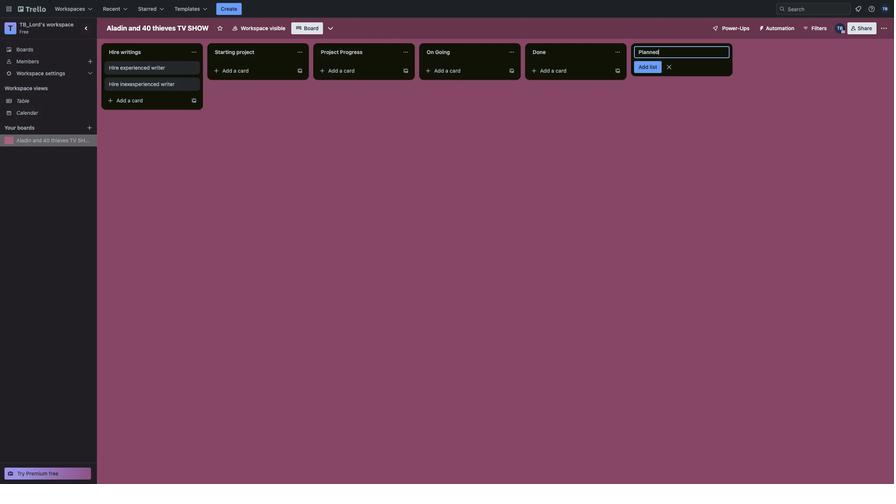 Task type: vqa. For each thing, say whether or not it's contained in the screenshot.
9
no



Task type: describe. For each thing, give the bounding box(es) containing it.
writings
[[121, 49, 141, 55]]

workspace
[[46, 21, 74, 28]]

workspaces
[[55, 6, 85, 12]]

add for writings
[[116, 97, 126, 104]]

card for done
[[556, 68, 567, 74]]

list
[[650, 64, 658, 70]]

aladin inside text field
[[107, 24, 127, 32]]

add a card button for on going
[[422, 65, 506, 77]]

table
[[16, 98, 29, 104]]

calendar link
[[16, 109, 93, 117]]

on
[[427, 49, 434, 55]]

add a card for project progress
[[328, 68, 355, 74]]

workspace views
[[4, 85, 48, 91]]

card for on going
[[450, 68, 461, 74]]

ups
[[740, 25, 750, 31]]

add list
[[639, 64, 658, 70]]

create from template… image for starting project
[[297, 68, 303, 74]]

on going
[[427, 49, 450, 55]]

hire inexexperienced writer
[[109, 81, 175, 87]]

tyler black (tylerblack44) image
[[881, 4, 890, 13]]

Hire writings text field
[[105, 46, 187, 58]]

create
[[221, 6, 237, 12]]

add a card button for project progress
[[316, 65, 400, 77]]

a for done
[[552, 68, 555, 74]]

Starting project text field
[[210, 46, 293, 58]]

share
[[858, 25, 873, 31]]

add a card for done
[[540, 68, 567, 74]]

Done text field
[[528, 46, 611, 58]]

filters button
[[801, 22, 830, 34]]

views
[[34, 85, 48, 91]]

your
[[4, 125, 16, 131]]

show menu image
[[881, 25, 888, 32]]

On Going text field
[[422, 46, 505, 58]]

calendar
[[16, 110, 38, 116]]

recent
[[103, 6, 120, 12]]

3 create from template… image from the left
[[615, 68, 621, 74]]

templates button
[[170, 3, 212, 15]]

show inside "link"
[[78, 137, 94, 144]]

aladin and 40 thieves tv show link
[[16, 137, 94, 144]]

power-ups
[[723, 25, 750, 31]]

automation button
[[756, 22, 799, 34]]

try premium free button
[[4, 468, 91, 480]]

a for on going
[[446, 68, 449, 74]]

add down done
[[540, 68, 550, 74]]

add for progress
[[328, 68, 338, 74]]

free
[[19, 29, 29, 35]]

search image
[[780, 6, 786, 12]]

progress
[[340, 49, 363, 55]]

done
[[533, 49, 546, 55]]

hire experienced writer link
[[109, 64, 196, 72]]

free
[[49, 471, 58, 477]]

workspace settings button
[[0, 68, 97, 79]]

starred button
[[134, 3, 169, 15]]

40 inside aladin and 40 thieves tv show text field
[[142, 24, 151, 32]]

thieves inside aladin and 40 thieves tv show text field
[[153, 24, 176, 32]]

a for hire writings
[[128, 97, 131, 104]]

workspace navigation collapse icon image
[[81, 23, 92, 34]]

aladin and 40 thieves tv show inside text field
[[107, 24, 209, 32]]

boards
[[17, 125, 35, 131]]

add a card for hire writings
[[116, 97, 143, 104]]

and inside "link"
[[33, 137, 42, 144]]

hire inexexperienced writer link
[[109, 81, 196, 88]]

card for project progress
[[344, 68, 355, 74]]

and inside text field
[[129, 24, 141, 32]]

try
[[17, 471, 25, 477]]



Task type: locate. For each thing, give the bounding box(es) containing it.
hire experienced writer
[[109, 65, 165, 71]]

aladin inside "link"
[[16, 137, 31, 144]]

show down "templates" dropdown button
[[188, 24, 209, 32]]

0 vertical spatial and
[[129, 24, 141, 32]]

add a card button for hire writings
[[105, 95, 188, 107]]

1 horizontal spatial create from template… image
[[509, 68, 515, 74]]

aladin and 40 thieves tv show down your boards with 1 items element
[[16, 137, 94, 144]]

hire inside hire experienced writer link
[[109, 65, 119, 71]]

project
[[237, 49, 254, 55]]

card
[[238, 68, 249, 74], [344, 68, 355, 74], [450, 68, 461, 74], [556, 68, 567, 74], [132, 97, 143, 104]]

a down starting project
[[234, 68, 237, 74]]

0 vertical spatial 40
[[142, 24, 151, 32]]

0 horizontal spatial and
[[33, 137, 42, 144]]

card down inexexperienced
[[132, 97, 143, 104]]

a down inexexperienced
[[128, 97, 131, 104]]

table link
[[16, 97, 93, 105]]

aladin and 40 thieves tv show
[[107, 24, 209, 32], [16, 137, 94, 144]]

add a card for on going
[[434, 68, 461, 74]]

1 vertical spatial workspace
[[16, 70, 44, 77]]

add for project
[[222, 68, 232, 74]]

tb_lord's workspace free
[[19, 21, 74, 35]]

board
[[304, 25, 319, 31]]

tv down calendar 'link'
[[70, 137, 77, 144]]

tb_lord's
[[19, 21, 45, 28]]

your boards
[[4, 125, 35, 131]]

1 vertical spatial show
[[78, 137, 94, 144]]

1 horizontal spatial show
[[188, 24, 209, 32]]

back to home image
[[18, 3, 46, 15]]

a for project progress
[[340, 68, 343, 74]]

add a card button down hire inexexperienced writer
[[105, 95, 188, 107]]

sm image
[[756, 22, 766, 33]]

boards
[[16, 46, 33, 53]]

0 vertical spatial hire
[[109, 49, 119, 55]]

add down starting
[[222, 68, 232, 74]]

2 vertical spatial workspace
[[4, 85, 32, 91]]

thieves down your boards with 1 items element
[[51, 137, 68, 144]]

create from template… image for hire writings
[[191, 98, 197, 104]]

a for starting project
[[234, 68, 237, 74]]

going
[[435, 49, 450, 55]]

tb_lord (tylerblack44) image
[[835, 23, 846, 34]]

star or unstar board image
[[217, 25, 223, 31]]

Project Progress text field
[[316, 46, 399, 58]]

add a card button down project progress text field on the top left of page
[[316, 65, 400, 77]]

add a card down inexexperienced
[[116, 97, 143, 104]]

and down starred
[[129, 24, 141, 32]]

add down on going
[[434, 68, 444, 74]]

0 horizontal spatial show
[[78, 137, 94, 144]]

2 create from template… image from the left
[[509, 68, 515, 74]]

add a card for starting project
[[222, 68, 249, 74]]

members link
[[0, 56, 97, 68]]

1 hire from the top
[[109, 49, 119, 55]]

writer inside hire experienced writer link
[[151, 65, 165, 71]]

this member is an admin of this board. image
[[842, 30, 845, 34]]

0 horizontal spatial aladin
[[16, 137, 31, 144]]

hire inside hire inexexperienced writer link
[[109, 81, 119, 87]]

experienced
[[120, 65, 150, 71]]

try premium free
[[17, 471, 58, 477]]

starting project
[[215, 49, 254, 55]]

1 create from template… image from the left
[[403, 68, 409, 74]]

cancel list editing image
[[666, 63, 673, 71]]

and down your boards with 1 items element
[[33, 137, 42, 144]]

0 vertical spatial create from template… image
[[297, 68, 303, 74]]

workspace inside 'workspace settings' dropdown button
[[16, 70, 44, 77]]

workspace
[[241, 25, 268, 31], [16, 70, 44, 77], [4, 85, 32, 91]]

hire for hire experienced writer
[[109, 65, 119, 71]]

workspace left visible
[[241, 25, 268, 31]]

0 vertical spatial aladin and 40 thieves tv show
[[107, 24, 209, 32]]

card down done text field
[[556, 68, 567, 74]]

writer for hire inexexperienced writer
[[161, 81, 175, 87]]

add a card
[[222, 68, 249, 74], [328, 68, 355, 74], [434, 68, 461, 74], [540, 68, 567, 74], [116, 97, 143, 104]]

1 vertical spatial hire
[[109, 65, 119, 71]]

your boards with 1 items element
[[4, 124, 75, 132]]

hire left inexexperienced
[[109, 81, 119, 87]]

project
[[321, 49, 339, 55]]

card down progress
[[344, 68, 355, 74]]

add a card button down done text field
[[528, 65, 612, 77]]

0 vertical spatial show
[[188, 24, 209, 32]]

aladin down recent dropdown button
[[107, 24, 127, 32]]

premium
[[26, 471, 47, 477]]

primary element
[[0, 0, 895, 18]]

card for hire writings
[[132, 97, 143, 104]]

add a card button down on going text box
[[422, 65, 506, 77]]

filters
[[812, 25, 827, 31]]

aladin and 40 thieves tv show down starred 'popup button'
[[107, 24, 209, 32]]

workspace for workspace views
[[4, 85, 32, 91]]

add board image
[[87, 125, 93, 131]]

create from template… image
[[403, 68, 409, 74], [509, 68, 515, 74], [615, 68, 621, 74]]

automation
[[766, 25, 795, 31]]

Search field
[[786, 3, 851, 15]]

0 vertical spatial thieves
[[153, 24, 176, 32]]

1 horizontal spatial 40
[[142, 24, 151, 32]]

card for starting project
[[238, 68, 249, 74]]

settings
[[45, 70, 65, 77]]

hire down the hire writings
[[109, 65, 119, 71]]

1 vertical spatial 40
[[43, 137, 50, 144]]

boards link
[[0, 44, 97, 56]]

add for going
[[434, 68, 444, 74]]

40 down your boards with 1 items element
[[43, 137, 50, 144]]

card down on going text box
[[450, 68, 461, 74]]

thieves inside aladin and 40 thieves tv show "link"
[[51, 137, 68, 144]]

add a card button for done
[[528, 65, 612, 77]]

workspace inside workspace visible button
[[241, 25, 268, 31]]

hire for hire inexexperienced writer
[[109, 81, 119, 87]]

1 vertical spatial create from template… image
[[191, 98, 197, 104]]

open information menu image
[[868, 5, 876, 13]]

board link
[[292, 22, 323, 34]]

0 horizontal spatial create from template… image
[[403, 68, 409, 74]]

aladin
[[107, 24, 127, 32], [16, 137, 31, 144]]

1 horizontal spatial aladin and 40 thieves tv show
[[107, 24, 209, 32]]

add a card down "going"
[[434, 68, 461, 74]]

0 horizontal spatial create from template… image
[[191, 98, 197, 104]]

tv
[[177, 24, 186, 32], [70, 137, 77, 144]]

40
[[142, 24, 151, 32], [43, 137, 50, 144]]

40 down starred
[[142, 24, 151, 32]]

a down "going"
[[446, 68, 449, 74]]

writer
[[151, 65, 165, 71], [161, 81, 175, 87]]

t
[[8, 24, 13, 32]]

1 vertical spatial aladin and 40 thieves tv show
[[16, 137, 94, 144]]

0 vertical spatial aladin
[[107, 24, 127, 32]]

create from template… image
[[297, 68, 303, 74], [191, 98, 197, 104]]

add a card down done
[[540, 68, 567, 74]]

customize views image
[[327, 25, 335, 32]]

1 horizontal spatial thieves
[[153, 24, 176, 32]]

3 hire from the top
[[109, 81, 119, 87]]

1 horizontal spatial tv
[[177, 24, 186, 32]]

tv inside aladin and 40 thieves tv show text field
[[177, 24, 186, 32]]

and
[[129, 24, 141, 32], [33, 137, 42, 144]]

1 vertical spatial tv
[[70, 137, 77, 144]]

t link
[[4, 22, 16, 34]]

0 vertical spatial writer
[[151, 65, 165, 71]]

a
[[234, 68, 237, 74], [340, 68, 343, 74], [446, 68, 449, 74], [552, 68, 555, 74], [128, 97, 131, 104]]

add inside add list button
[[639, 64, 649, 70]]

project progress
[[321, 49, 363, 55]]

workspace visible button
[[227, 22, 290, 34]]

tv down templates
[[177, 24, 186, 32]]

1 vertical spatial thieves
[[51, 137, 68, 144]]

starred
[[138, 6, 157, 12]]

0 horizontal spatial 40
[[43, 137, 50, 144]]

templates
[[175, 6, 200, 12]]

power-ups button
[[708, 22, 754, 34]]

a down done text field
[[552, 68, 555, 74]]

add list button
[[634, 61, 662, 73]]

workspace for workspace settings
[[16, 70, 44, 77]]

0 vertical spatial tv
[[177, 24, 186, 32]]

add a card down starting project
[[222, 68, 249, 74]]

thieves down starred 'popup button'
[[153, 24, 176, 32]]

add a card button
[[210, 65, 294, 77], [316, 65, 400, 77], [422, 65, 506, 77], [528, 65, 612, 77], [105, 95, 188, 107]]

writer down hire experienced writer link
[[161, 81, 175, 87]]

writer inside hire inexexperienced writer link
[[161, 81, 175, 87]]

add down inexexperienced
[[116, 97, 126, 104]]

1 horizontal spatial aladin
[[107, 24, 127, 32]]

recent button
[[99, 3, 132, 15]]

0 vertical spatial workspace
[[241, 25, 268, 31]]

2 horizontal spatial create from template… image
[[615, 68, 621, 74]]

0 horizontal spatial aladin and 40 thieves tv show
[[16, 137, 94, 144]]

0 notifications image
[[854, 4, 863, 13]]

hire
[[109, 49, 119, 55], [109, 65, 119, 71], [109, 81, 119, 87]]

hire inside hire writings "text box"
[[109, 49, 119, 55]]

create from template… image for going
[[509, 68, 515, 74]]

visible
[[270, 25, 286, 31]]

1 horizontal spatial create from template… image
[[297, 68, 303, 74]]

tb_lord's workspace link
[[19, 21, 74, 28]]

a down project progress
[[340, 68, 343, 74]]

2 hire from the top
[[109, 65, 119, 71]]

workspace up the table
[[4, 85, 32, 91]]

inexexperienced
[[120, 81, 159, 87]]

hire for hire writings
[[109, 49, 119, 55]]

hire writings
[[109, 49, 141, 55]]

starting
[[215, 49, 235, 55]]

add a card button down starting project text box
[[210, 65, 294, 77]]

share button
[[848, 22, 877, 34]]

Enter list title… text field
[[634, 46, 730, 58]]

1 vertical spatial and
[[33, 137, 42, 144]]

thieves
[[153, 24, 176, 32], [51, 137, 68, 144]]

2 vertical spatial hire
[[109, 81, 119, 87]]

0 horizontal spatial tv
[[70, 137, 77, 144]]

1 vertical spatial aladin
[[16, 137, 31, 144]]

create button
[[216, 3, 242, 15]]

show inside text field
[[188, 24, 209, 32]]

workspace visible
[[241, 25, 286, 31]]

add
[[639, 64, 649, 70], [222, 68, 232, 74], [328, 68, 338, 74], [434, 68, 444, 74], [540, 68, 550, 74], [116, 97, 126, 104]]

add a card down project progress
[[328, 68, 355, 74]]

writer for hire experienced writer
[[151, 65, 165, 71]]

Board name text field
[[103, 22, 213, 34]]

1 horizontal spatial and
[[129, 24, 141, 32]]

members
[[16, 58, 39, 65]]

0 horizontal spatial thieves
[[51, 137, 68, 144]]

card down project on the top left of page
[[238, 68, 249, 74]]

create from template… image for progress
[[403, 68, 409, 74]]

aladin down boards
[[16, 137, 31, 144]]

show
[[188, 24, 209, 32], [78, 137, 94, 144]]

40 inside aladin and 40 thieves tv show "link"
[[43, 137, 50, 144]]

hire left the writings
[[109, 49, 119, 55]]

show down add board 'image'
[[78, 137, 94, 144]]

workspaces button
[[50, 3, 97, 15]]

1 vertical spatial writer
[[161, 81, 175, 87]]

workspace for workspace visible
[[241, 25, 268, 31]]

add down project
[[328, 68, 338, 74]]

tv inside aladin and 40 thieves tv show "link"
[[70, 137, 77, 144]]

power-
[[723, 25, 740, 31]]

workspace settings
[[16, 70, 65, 77]]

add left list
[[639, 64, 649, 70]]

add a card button for starting project
[[210, 65, 294, 77]]

writer up hire inexexperienced writer link
[[151, 65, 165, 71]]

workspace down the members
[[16, 70, 44, 77]]



